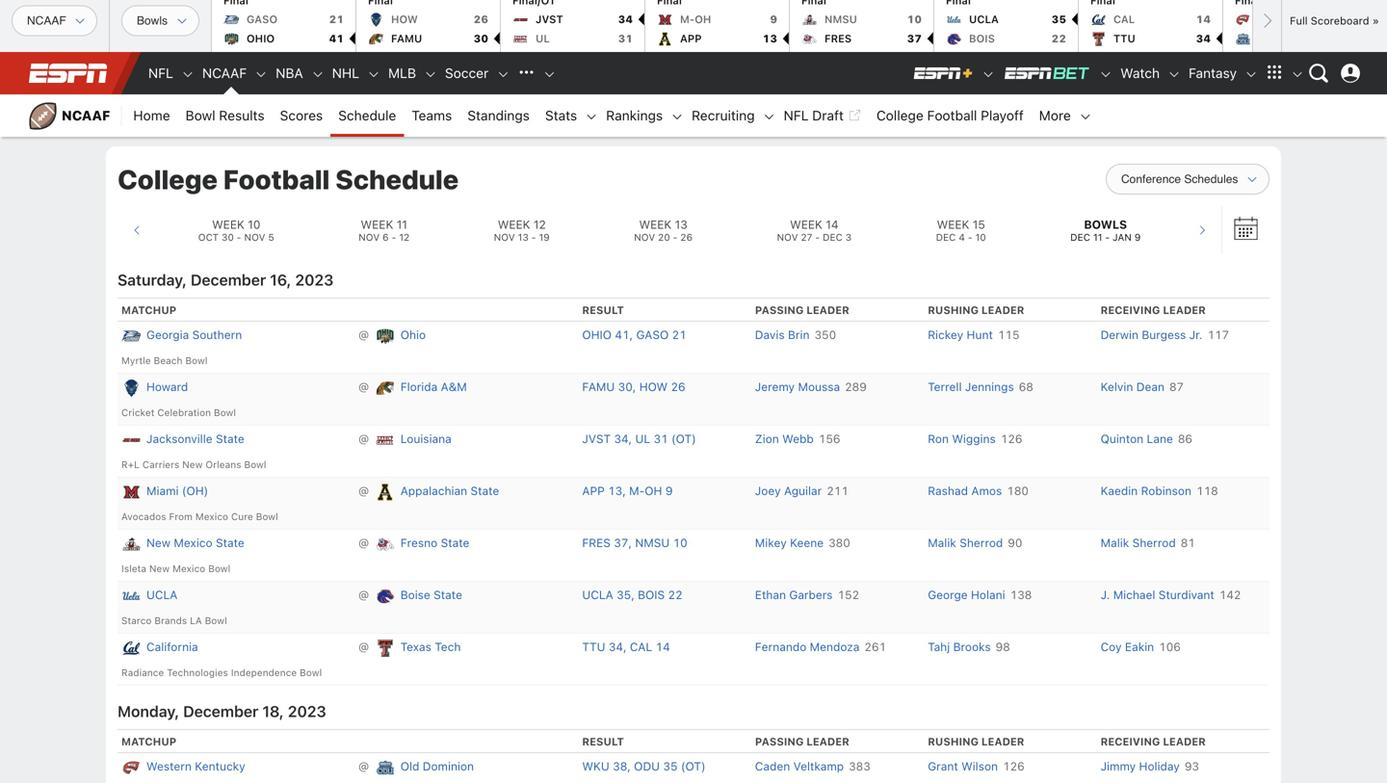 Task type: vqa. For each thing, say whether or not it's contained in the screenshot.


Task type: locate. For each thing, give the bounding box(es) containing it.
georgia
[[146, 328, 189, 342]]

9 right jan
[[1135, 232, 1141, 243]]

college inside standings page main content
[[118, 163, 218, 195]]

1 malik sherrod link from the left
[[928, 536, 1003, 550]]

34 left m-oh
[[618, 13, 633, 26]]

1 vertical spatial ncaaf
[[62, 107, 110, 123]]

college for college football schedule
[[118, 163, 218, 195]]

4 - from the left
[[673, 232, 678, 243]]

rushing leader up grant wilson 126
[[928, 736, 1025, 748]]

@ for louisiana
[[352, 432, 376, 446]]

1 vertical spatial 22
[[668, 588, 683, 602]]

0 horizontal spatial famu
[[391, 32, 422, 45]]

1 horizontal spatial 34
[[1196, 32, 1211, 45]]

state for fresno state
[[441, 536, 470, 550]]

0 horizontal spatial dec
[[823, 232, 843, 243]]

5 week from the left
[[790, 218, 823, 231]]

december for saturday,
[[191, 271, 266, 289]]

- down bowls
[[1106, 232, 1110, 243]]

1 horizontal spatial famu
[[582, 380, 615, 394]]

howard link
[[146, 378, 188, 396]]

jvst for jvst 34, ul 31 (ot)
[[582, 432, 611, 446]]

30
[[474, 32, 489, 45], [222, 232, 234, 243]]

rushing up grant wilson link
[[928, 736, 979, 748]]

1 vertical spatial fres
[[582, 536, 611, 550]]

1 horizontal spatial 9
[[770, 13, 778, 26]]

nov for week 13
[[634, 232, 655, 243]]

- right the 6
[[392, 232, 396, 243]]

malik up george
[[928, 536, 957, 550]]

leader up jr.
[[1163, 304, 1206, 317]]

miami
[[146, 484, 179, 498]]

10 down 15
[[976, 232, 986, 243]]

schedule
[[338, 107, 396, 123], [335, 163, 459, 195]]

1 vertical spatial famu
[[582, 380, 615, 394]]

ncaaf inside global navigation element
[[202, 65, 247, 81]]

ohio 41, gaso 21
[[582, 328, 687, 342]]

jvst
[[536, 13, 563, 26], [582, 432, 611, 446]]

m- up global navigation element
[[680, 13, 695, 26]]

- right oct
[[237, 232, 241, 243]]

6 - from the left
[[968, 232, 973, 243]]

nov inside week 14 nov 27 - dec 3
[[777, 232, 798, 243]]

- for 10
[[237, 232, 241, 243]]

fres inside standings page main content
[[582, 536, 611, 550]]

malik for malik sherrod 90
[[928, 536, 957, 550]]

football inside standings page main content
[[223, 163, 330, 195]]

ethan garbers link
[[755, 588, 833, 602]]

rushing leader
[[928, 304, 1025, 317], [928, 736, 1025, 748]]

nov left 20
[[634, 232, 655, 243]]

126 right wilson
[[1003, 760, 1025, 773]]

0 vertical spatial nfl
[[148, 65, 173, 81]]

fresno
[[401, 536, 438, 550]]

14
[[1196, 13, 1211, 26], [826, 218, 839, 231], [656, 640, 670, 654]]

1 vertical spatial football
[[223, 163, 330, 195]]

1 vertical spatial 14
[[826, 218, 839, 231]]

0 horizontal spatial college
[[118, 163, 218, 195]]

1 horizontal spatial ohio
[[582, 328, 612, 342]]

ohio up ncaaf image
[[247, 32, 275, 45]]

davis brin link
[[755, 328, 810, 342]]

bois right 35,
[[638, 588, 665, 602]]

1 vertical spatial result
[[582, 736, 624, 748]]

- left 19
[[532, 232, 536, 243]]

oh up global navigation element
[[695, 13, 712, 26]]

0 vertical spatial cal
[[1114, 13, 1135, 26]]

(ot) down famu 30, how 26
[[672, 432, 696, 446]]

0 horizontal spatial ncaaf link
[[19, 94, 122, 137]]

2 malik sherrod link from the left
[[1101, 536, 1176, 550]]

schedule down the nhl icon
[[338, 107, 396, 123]]

app left the 13,
[[582, 484, 605, 498]]

app 13, m-oh 9
[[582, 484, 673, 498]]

jvst inside standings page main content
[[582, 432, 611, 446]]

35 up espn bet image
[[1052, 13, 1067, 26]]

11 inside the week 11 nov 6 - 12
[[397, 218, 407, 231]]

nmsu inside standings page main content
[[635, 536, 670, 550]]

- inside 'week 10 oct 30 - nov 5'
[[237, 232, 241, 243]]

1 vertical spatial m-
[[629, 484, 645, 498]]

@ left the old
[[352, 760, 376, 773]]

1 horizontal spatial malik sherrod link
[[1101, 536, 1176, 550]]

dec left 3
[[823, 232, 843, 243]]

@ left "appalachian"
[[352, 484, 376, 498]]

0 horizontal spatial malik sherrod link
[[928, 536, 1003, 550]]

12 right the 6
[[399, 232, 410, 243]]

result up 41,
[[582, 304, 624, 317]]

oh inside standings page main content
[[645, 484, 662, 498]]

22
[[1052, 32, 1067, 45], [668, 588, 683, 602]]

jacksonville
[[146, 432, 213, 446]]

ucla for ucla link
[[146, 588, 178, 602]]

rashad amos link
[[928, 484, 1002, 498]]

week inside week 12 nov 13 - 19
[[498, 218, 530, 231]]

0 horizontal spatial 30
[[222, 232, 234, 243]]

0 horizontal spatial cal
[[630, 640, 652, 654]]

malik sherrod link for malik sherrod 81
[[1101, 536, 1176, 550]]

0 vertical spatial nmsu
[[825, 13, 858, 26]]

13 inside week 13 nov 20 - 26
[[675, 218, 688, 231]]

ncaaf link left the home link
[[19, 94, 122, 137]]

jvst up the 13,
[[582, 432, 611, 446]]

week 13 nov 20 - 26
[[634, 218, 693, 243]]

31
[[618, 32, 633, 45], [654, 432, 668, 446]]

monday, december 18, 2023
[[118, 703, 326, 721]]

profile management image
[[1341, 64, 1361, 83]]

- inside week 12 nov 13 - 19
[[532, 232, 536, 243]]

1 vertical spatial 21
[[672, 328, 687, 342]]

2023 right the 18,
[[288, 703, 326, 721]]

ncaaf
[[202, 65, 247, 81], [62, 107, 110, 123]]

2 dec from the left
[[936, 232, 956, 243]]

@ left the ohio link
[[352, 328, 376, 342]]

0 vertical spatial 26
[[474, 13, 489, 26]]

state right "appalachian"
[[471, 484, 499, 498]]

0 vertical spatial ttu
[[1114, 32, 1136, 45]]

1 sherrod from the left
[[960, 536, 1003, 550]]

week inside week 14 nov 27 - dec 3
[[790, 218, 823, 231]]

8 @ from the top
[[352, 760, 376, 773]]

12 inside the week 11 nov 6 - 12
[[399, 232, 410, 243]]

veltkamp
[[794, 760, 844, 773]]

13
[[763, 32, 778, 45], [675, 218, 688, 231], [518, 232, 529, 243]]

10 inside the week 15 dec 4 - 10
[[976, 232, 986, 243]]

week for week 13
[[639, 218, 672, 231]]

week for week 12
[[498, 218, 530, 231]]

espn more sports home page image
[[512, 59, 541, 88]]

1 vertical spatial 126
[[1003, 760, 1025, 773]]

brin
[[788, 328, 810, 342]]

1 vertical spatial 31
[[654, 432, 668, 446]]

teams link
[[404, 94, 460, 137]]

how
[[391, 13, 418, 26], [640, 380, 668, 394]]

bois up espn plus image
[[969, 32, 995, 45]]

2 @ from the top
[[352, 380, 376, 394]]

1 vertical spatial rushing leader
[[928, 736, 1025, 748]]

27
[[801, 232, 813, 243]]

m- inside standings page main content
[[629, 484, 645, 498]]

1 vertical spatial ohio
[[582, 328, 612, 342]]

western kentucky link
[[146, 758, 245, 776]]

1 horizontal spatial fres
[[825, 32, 852, 45]]

14 inside week 14 nov 27 - dec 3
[[826, 218, 839, 231]]

fantasy link
[[1181, 52, 1245, 94]]

10 down college football schedule
[[248, 218, 261, 231]]

1 horizontal spatial 14
[[826, 218, 839, 231]]

22 up espn bet image
[[1052, 32, 1067, 45]]

0 horizontal spatial malik
[[928, 536, 957, 550]]

7 @ from the top
[[352, 640, 376, 654]]

1 matchup from the top
[[121, 304, 177, 317]]

0 vertical spatial schedule
[[338, 107, 396, 123]]

1 vertical spatial oh
[[645, 484, 662, 498]]

2 receiving leader from the top
[[1101, 736, 1206, 748]]

1 vertical spatial college
[[118, 163, 218, 195]]

espn plus image
[[982, 68, 996, 81]]

2 passing from the top
[[755, 736, 804, 748]]

0 vertical spatial bois
[[969, 32, 995, 45]]

burgess
[[1142, 328, 1186, 342]]

calendar image
[[1235, 217, 1258, 240]]

3 @ from the top
[[352, 432, 376, 446]]

1 nov from the left
[[244, 232, 265, 243]]

1 vertical spatial december
[[183, 703, 259, 721]]

schedule up the week 11 nov 6 - 12
[[335, 163, 459, 195]]

matchup
[[121, 304, 177, 317], [121, 736, 177, 748]]

schedule link
[[331, 94, 404, 137]]

famu up "mlb"
[[391, 32, 422, 45]]

0 vertical spatial december
[[191, 271, 266, 289]]

espn+ image
[[913, 66, 974, 81]]

35 right odu
[[663, 760, 678, 773]]

sherrod for 81
[[1133, 536, 1176, 550]]

nfl for nfl
[[148, 65, 173, 81]]

0 vertical spatial passing
[[755, 304, 804, 317]]

1 horizontal spatial ucla
[[582, 588, 614, 602]]

0 vertical spatial jvst
[[536, 13, 563, 26]]

receiving up derwin
[[1101, 304, 1161, 317]]

0 vertical spatial receiving
[[1101, 304, 1161, 317]]

9 right m-oh
[[770, 13, 778, 26]]

@ left boise on the bottom left of the page
[[352, 588, 376, 602]]

126 right wiggins
[[1001, 432, 1023, 446]]

jvst for jvst
[[536, 13, 563, 26]]

26 up soccer
[[474, 13, 489, 26]]

2 rushing leader from the top
[[928, 736, 1025, 748]]

app inside standings page main content
[[582, 484, 605, 498]]

1 vertical spatial receiving leader
[[1101, 736, 1206, 748]]

0 vertical spatial result
[[582, 304, 624, 317]]

ttu inside standings page main content
[[582, 640, 606, 654]]

nfl inside global navigation element
[[148, 65, 173, 81]]

nov for week 14
[[777, 232, 798, 243]]

ttu for ttu
[[1114, 32, 1136, 45]]

1 horizontal spatial m-
[[680, 13, 695, 26]]

malik down the kaedin
[[1101, 536, 1130, 550]]

gaso right 41,
[[636, 328, 669, 342]]

1 vertical spatial passing
[[755, 736, 804, 748]]

0 vertical spatial gaso
[[247, 13, 278, 26]]

0 horizontal spatial more espn image
[[1260, 59, 1289, 88]]

2 malik from the left
[[1101, 536, 1130, 550]]

derwin burgess jr. 117
[[1101, 328, 1230, 342]]

nov left 27
[[777, 232, 798, 243]]

0 vertical spatial 34
[[618, 13, 633, 26]]

1 horizontal spatial college
[[877, 107, 924, 123]]

ttu 34, cal 14
[[582, 640, 670, 654]]

week for week 14
[[790, 218, 823, 231]]

1 passing from the top
[[755, 304, 804, 317]]

sherrod left 81
[[1133, 536, 1176, 550]]

passing leader for monday, december 18, 2023
[[755, 736, 850, 748]]

3 - from the left
[[532, 232, 536, 243]]

- inside week 14 nov 27 - dec 3
[[815, 232, 820, 243]]

sherrod for 90
[[960, 536, 1003, 550]]

4 week from the left
[[639, 218, 672, 231]]

football down espn+ image
[[927, 107, 977, 123]]

2 nov from the left
[[359, 232, 380, 243]]

1 vertical spatial 34
[[1196, 32, 1211, 45]]

1 passing leader from the top
[[755, 304, 850, 317]]

ttu down ucla 35, bois 22
[[582, 640, 606, 654]]

0 horizontal spatial how
[[391, 13, 418, 26]]

3
[[846, 232, 852, 243]]

10 right '37,'
[[673, 536, 688, 550]]

0 horizontal spatial ttu
[[582, 640, 606, 654]]

1 rushing leader from the top
[[928, 304, 1025, 317]]

how right 30,
[[640, 380, 668, 394]]

fantasy
[[1189, 65, 1237, 81]]

5 nov from the left
[[777, 232, 798, 243]]

35 inside standings page main content
[[663, 760, 678, 773]]

fernando mendoza 261
[[755, 640, 887, 654]]

2 passing leader from the top
[[755, 736, 850, 748]]

5 @ from the top
[[352, 536, 376, 550]]

0 vertical spatial 2023
[[295, 271, 334, 289]]

1 horizontal spatial oh
[[695, 13, 712, 26]]

- inside week 13 nov 20 - 26
[[673, 232, 678, 243]]

week inside the week 15 dec 4 - 10
[[937, 218, 970, 231]]

nov inside the week 11 nov 6 - 12
[[359, 232, 380, 243]]

ncaaf link up bowl results
[[195, 52, 255, 94]]

2 week from the left
[[361, 218, 393, 231]]

full scoreboard » link
[[1282, 0, 1388, 52]]

appalachian state
[[401, 484, 499, 498]]

1 horizontal spatial gaso
[[636, 328, 669, 342]]

famu left 30,
[[582, 380, 615, 394]]

3 dec from the left
[[1071, 232, 1091, 243]]

malik sherrod link
[[928, 536, 1003, 550], [1101, 536, 1176, 550]]

2 matchup from the top
[[121, 736, 177, 748]]

malik sherrod link left 90 at the bottom right of page
[[928, 536, 1003, 550]]

11
[[397, 218, 407, 231], [1094, 232, 1103, 243]]

0 horizontal spatial 34
[[618, 13, 633, 26]]

nba image
[[311, 68, 324, 81]]

2 result from the top
[[582, 736, 624, 748]]

malik for malik sherrod 81
[[1101, 536, 1130, 550]]

9
[[770, 13, 778, 26], [1135, 232, 1141, 243], [666, 484, 673, 498]]

2 rushing from the top
[[928, 736, 979, 748]]

passing up "davis brin" link
[[755, 304, 804, 317]]

31 up global navigation element
[[618, 32, 633, 45]]

george holani 138
[[928, 588, 1032, 602]]

6 @ from the top
[[352, 588, 376, 602]]

nov left the 6
[[359, 232, 380, 243]]

nov left 19
[[494, 232, 515, 243]]

kaedin robinson 118
[[1101, 484, 1219, 498]]

zion webb link
[[755, 432, 814, 446]]

rashad
[[928, 484, 968, 498]]

- right 27
[[815, 232, 820, 243]]

7 - from the left
[[1106, 232, 1110, 243]]

»
[[1373, 14, 1380, 27]]

rushing leader up the rickey hunt 115
[[928, 304, 1025, 317]]

passing for monday, december 18, 2023
[[755, 736, 804, 748]]

malik sherrod link left 81
[[1101, 536, 1176, 550]]

1 vertical spatial nmsu
[[635, 536, 670, 550]]

1 result from the top
[[582, 304, 624, 317]]

0 vertical spatial football
[[927, 107, 977, 123]]

week inside week 13 nov 20 - 26
[[639, 218, 672, 231]]

1 - from the left
[[237, 232, 241, 243]]

2 sherrod from the left
[[1133, 536, 1176, 550]]

1 vertical spatial app
[[582, 484, 605, 498]]

texas tech link
[[401, 638, 461, 656]]

1 vertical spatial passing leader
[[755, 736, 850, 748]]

ohio left 41,
[[582, 328, 612, 342]]

1 horizontal spatial ul
[[635, 432, 651, 446]]

0 vertical spatial rushing leader
[[928, 304, 1025, 317]]

@
[[352, 328, 376, 342], [352, 380, 376, 394], [352, 432, 376, 446], [352, 484, 376, 498], [352, 536, 376, 550], [352, 588, 376, 602], [352, 640, 376, 654], [352, 760, 376, 773]]

week inside the week 11 nov 6 - 12
[[361, 218, 393, 231]]

ul inside standings page main content
[[635, 432, 651, 446]]

dec down bowls
[[1071, 232, 1091, 243]]

state right jacksonville
[[216, 432, 244, 446]]

0 horizontal spatial fres
[[582, 536, 611, 550]]

1 vertical spatial rushing
[[928, 736, 979, 748]]

18,
[[262, 703, 284, 721]]

nov inside week 12 nov 13 - 19
[[494, 232, 515, 243]]

21 right 41,
[[672, 328, 687, 342]]

4 nov from the left
[[634, 232, 655, 243]]

famu for famu 30, how 26
[[582, 380, 615, 394]]

5 - from the left
[[815, 232, 820, 243]]

1 horizontal spatial sherrod
[[1133, 536, 1176, 550]]

1 vertical spatial 26
[[681, 232, 693, 243]]

12
[[534, 218, 546, 231], [399, 232, 410, 243]]

aguilar
[[784, 484, 822, 498]]

more link
[[1032, 94, 1079, 137]]

1 horizontal spatial more espn image
[[1291, 68, 1305, 81]]

0 horizontal spatial 22
[[668, 588, 683, 602]]

@ left fresno
[[352, 536, 376, 550]]

34
[[618, 13, 633, 26], [1196, 32, 1211, 45]]

30 up soccer
[[474, 32, 489, 45]]

florida
[[401, 380, 438, 394]]

0 horizontal spatial nmsu
[[635, 536, 670, 550]]

more image
[[1079, 110, 1092, 123]]

1 vertical spatial 35
[[663, 760, 678, 773]]

1 vertical spatial gaso
[[636, 328, 669, 342]]

ucla down new
[[146, 588, 178, 602]]

standings page main content
[[106, 146, 1388, 783]]

12 up 19
[[534, 218, 546, 231]]

rickey hunt 115
[[928, 328, 1020, 342]]

receiving leader up jimmy holiday 93
[[1101, 736, 1206, 748]]

1 horizontal spatial bois
[[969, 32, 995, 45]]

1 vertical spatial receiving
[[1101, 736, 1161, 748]]

receiving leader for monday, december 18, 2023
[[1101, 736, 1206, 748]]

1 horizontal spatial 31
[[654, 432, 668, 446]]

1 dec from the left
[[823, 232, 843, 243]]

external link image
[[848, 104, 861, 127]]

leader up 350
[[807, 304, 850, 317]]

nov inside week 13 nov 20 - 26
[[634, 232, 655, 243]]

passing leader for saturday, december 16, 2023
[[755, 304, 850, 317]]

1 horizontal spatial football
[[927, 107, 977, 123]]

week for week 11
[[361, 218, 393, 231]]

draft
[[813, 107, 844, 123]]

jimmy holiday link
[[1101, 760, 1180, 773]]

1 malik from the left
[[928, 536, 957, 550]]

ohio
[[401, 328, 426, 342]]

grant wilson link
[[928, 760, 998, 773]]

fres for fres
[[825, 32, 852, 45]]

oh right the 13,
[[645, 484, 662, 498]]

- inside the week 15 dec 4 - 10
[[968, 232, 973, 243]]

nfl right recruiting image
[[784, 107, 809, 123]]

1 vertical spatial matchup
[[121, 736, 177, 748]]

ul down famu 30, how 26 link
[[635, 432, 651, 446]]

passing leader up "caden veltkamp" link
[[755, 736, 850, 748]]

0 vertical spatial fres
[[825, 32, 852, 45]]

1 horizontal spatial ttu
[[1114, 32, 1136, 45]]

5
[[268, 232, 274, 243]]

34, down 35,
[[609, 640, 627, 654]]

jimmy holiday 93
[[1101, 760, 1200, 773]]

26 right 20
[[681, 232, 693, 243]]

fres left 37
[[825, 32, 852, 45]]

bowls dec 11 - jan 9
[[1071, 218, 1141, 243]]

1 vertical spatial 30
[[222, 232, 234, 243]]

1 vertical spatial 9
[[1135, 232, 1141, 243]]

derwin burgess jr. link
[[1101, 328, 1203, 342]]

0 horizontal spatial ncaaf
[[62, 107, 110, 123]]

118
[[1197, 484, 1219, 498]]

old dominion
[[401, 760, 474, 773]]

-
[[237, 232, 241, 243], [392, 232, 396, 243], [532, 232, 536, 243], [673, 232, 678, 243], [815, 232, 820, 243], [968, 232, 973, 243], [1106, 232, 1110, 243]]

rushing up rickey hunt 'link'
[[928, 304, 979, 317]]

ucla up espn plus image
[[969, 13, 999, 26]]

ul
[[536, 32, 550, 45], [635, 432, 651, 446]]

fres left '37,'
[[582, 536, 611, 550]]

- inside the week 11 nov 6 - 12
[[392, 232, 396, 243]]

3 week from the left
[[498, 218, 530, 231]]

famu for famu
[[391, 32, 422, 45]]

result for saturday, december 16, 2023
[[582, 304, 624, 317]]

more espn image
[[1260, 59, 1289, 88], [1291, 68, 1305, 81]]

6 week from the left
[[937, 218, 970, 231]]

nov for week 12
[[494, 232, 515, 243]]

- right 4
[[968, 232, 973, 243]]

1 vertical spatial jvst
[[582, 432, 611, 446]]

1 horizontal spatial 11
[[1094, 232, 1103, 243]]

sherrod
[[960, 536, 1003, 550], [1133, 536, 1176, 550]]

recruiting link
[[684, 94, 763, 137]]

college right external link image
[[877, 107, 924, 123]]

- for 13
[[673, 232, 678, 243]]

ucla left 35,
[[582, 588, 614, 602]]

3 nov from the left
[[494, 232, 515, 243]]

app for app
[[680, 32, 702, 45]]

2023 for saturday, december 16, 2023
[[295, 271, 334, 289]]

recruiting image
[[763, 110, 776, 123]]

dec left 4
[[936, 232, 956, 243]]

2 vertical spatial 9
[[666, 484, 673, 498]]

state for boise state
[[434, 588, 462, 602]]

saturday,
[[118, 271, 187, 289]]

41,
[[615, 328, 633, 342]]

week inside 'week 10 oct 30 - nov 5'
[[212, 218, 245, 231]]

1 rushing from the top
[[928, 304, 979, 317]]

2 - from the left
[[392, 232, 396, 243]]

350
[[815, 328, 837, 342]]

0 vertical spatial how
[[391, 13, 418, 26]]

2 horizontal spatial 14
[[1196, 13, 1211, 26]]

receiving leader up derwin burgess jr. link
[[1101, 304, 1206, 317]]

4 @ from the top
[[352, 484, 376, 498]]

malik sherrod 81
[[1101, 536, 1196, 550]]

1 receiving from the top
[[1101, 304, 1161, 317]]

nfl for nfl draft
[[784, 107, 809, 123]]

0 vertical spatial 34,
[[614, 432, 632, 446]]

famu 30, how 26
[[582, 380, 686, 394]]

college for college football playoff
[[877, 107, 924, 123]]

- right 20
[[673, 232, 678, 243]]

december down oct
[[191, 271, 266, 289]]

37
[[907, 32, 922, 45]]

1 @ from the top
[[352, 328, 376, 342]]

bowl results link
[[178, 94, 272, 137]]

nov for week 11
[[359, 232, 380, 243]]

cal inside standings page main content
[[630, 640, 652, 654]]

matchup down saturday,
[[121, 304, 177, 317]]

@ for boise state
[[352, 588, 376, 602]]

26 inside week 13 nov 20 - 26
[[681, 232, 693, 243]]

matchup for saturday,
[[121, 304, 177, 317]]

cal up watch at top
[[1114, 13, 1135, 26]]

gaso up ncaaf image
[[247, 13, 278, 26]]

0 horizontal spatial 14
[[656, 640, 670, 654]]

receiving for saturday, december 16, 2023
[[1101, 304, 1161, 317]]

nfl image
[[181, 68, 195, 81]]

34 up 'fantasy'
[[1196, 32, 1211, 45]]

@ left texas
[[352, 640, 376, 654]]

0 vertical spatial 126
[[1001, 432, 1023, 446]]

1 week from the left
[[212, 218, 245, 231]]

passing leader up the brin
[[755, 304, 850, 317]]

famu inside standings page main content
[[582, 380, 615, 394]]

21 up 41
[[329, 13, 344, 26]]

2 receiving from the top
[[1101, 736, 1161, 748]]

0 horizontal spatial ucla
[[146, 588, 178, 602]]

state right fresno
[[441, 536, 470, 550]]

nov inside 'week 10 oct 30 - nov 5'
[[244, 232, 265, 243]]

1 receiving leader from the top
[[1101, 304, 1206, 317]]

ohio inside standings page main content
[[582, 328, 612, 342]]

odu
[[634, 760, 660, 773]]

68
[[1019, 380, 1034, 394]]

34 for jvst
[[618, 13, 633, 26]]

0 vertical spatial m-
[[680, 13, 695, 26]]

rankings
[[606, 107, 663, 123]]



Task type: describe. For each thing, give the bounding box(es) containing it.
ron
[[928, 432, 949, 446]]

college football schedule
[[118, 163, 459, 195]]

terrell jennings 68
[[928, 380, 1034, 394]]

16,
[[270, 271, 291, 289]]

miami (oh)
[[146, 484, 208, 498]]

caden
[[755, 760, 790, 773]]

37,
[[614, 536, 632, 550]]

joey aguilar 211
[[755, 484, 849, 498]]

football for playoff
[[927, 107, 977, 123]]

espn bet image
[[1100, 68, 1113, 81]]

mlb image
[[424, 68, 437, 81]]

ncaaf image
[[255, 68, 268, 81]]

383
[[849, 760, 871, 773]]

6
[[383, 232, 389, 243]]

(oh)
[[182, 484, 208, 498]]

brooks
[[954, 640, 991, 654]]

@ for fresno state
[[352, 536, 376, 550]]

bois inside standings page main content
[[638, 588, 665, 602]]

mlb link
[[381, 52, 424, 94]]

receiving for monday, december 18, 2023
[[1101, 736, 1161, 748]]

zion webb 156
[[755, 432, 841, 446]]

13 inside week 12 nov 13 - 19
[[518, 232, 529, 243]]

2 horizontal spatial ucla
[[969, 13, 999, 26]]

93
[[1185, 760, 1200, 773]]

ucla 35, bois 22 link
[[582, 588, 683, 602]]

louisiana
[[401, 432, 452, 446]]

eakin
[[1125, 640, 1155, 654]]

kelvin dean 87
[[1101, 380, 1184, 394]]

fernando mendoza link
[[755, 640, 860, 654]]

380
[[829, 536, 851, 550]]

@ for ohio
[[352, 328, 376, 342]]

espn bet image
[[1003, 66, 1092, 81]]

bowl
[[186, 107, 215, 123]]

0 vertical spatial 35
[[1052, 13, 1067, 26]]

football for schedule
[[223, 163, 330, 195]]

117
[[1208, 328, 1230, 342]]

30 inside 'week 10 oct 30 - nov 5'
[[222, 232, 234, 243]]

joey aguilar link
[[755, 484, 822, 498]]

ethan
[[755, 588, 786, 602]]

dec inside bowls dec 11 - jan 9
[[1071, 232, 1091, 243]]

a&m
[[441, 380, 467, 394]]

34 for ttu
[[1196, 32, 1211, 45]]

106
[[1159, 640, 1181, 654]]

nhl image
[[367, 68, 381, 81]]

boise
[[401, 588, 431, 602]]

dec inside week 14 nov 27 - dec 3
[[823, 232, 843, 243]]

@ for old dominion
[[352, 760, 376, 773]]

rankings image
[[671, 110, 684, 123]]

home
[[133, 107, 170, 123]]

gaso inside standings page main content
[[636, 328, 669, 342]]

90
[[1008, 536, 1023, 550]]

0 horizontal spatial gaso
[[247, 13, 278, 26]]

0 horizontal spatial 31
[[618, 32, 633, 45]]

34, for jvst
[[614, 432, 632, 446]]

app 13, m-oh 9 link
[[582, 484, 673, 498]]

standings link
[[460, 94, 538, 137]]

rushing leader for saturday, december 16, 2023
[[928, 304, 1025, 317]]

app for app 13, m-oh 9
[[582, 484, 605, 498]]

robinson
[[1141, 484, 1192, 498]]

southern
[[192, 328, 242, 342]]

zion
[[755, 432, 779, 446]]

hunt
[[967, 328, 993, 342]]

0 vertical spatial 14
[[1196, 13, 1211, 26]]

passing for saturday, december 16, 2023
[[755, 304, 804, 317]]

0 vertical spatial 30
[[474, 32, 489, 45]]

leader up wilson
[[982, 736, 1025, 748]]

- inside bowls dec 11 - jan 9
[[1106, 232, 1110, 243]]

0 vertical spatial 21
[[329, 13, 344, 26]]

1 horizontal spatial cal
[[1114, 13, 1135, 26]]

results
[[219, 107, 265, 123]]

full scoreboard »
[[1290, 14, 1380, 27]]

quinton lane link
[[1101, 432, 1173, 446]]

rushing for monday, december 18, 2023
[[928, 736, 979, 748]]

dean
[[1137, 380, 1165, 394]]

@ for appalachian state
[[352, 484, 376, 498]]

10 up 37
[[907, 13, 922, 26]]

week for week 10
[[212, 218, 245, 231]]

december for monday,
[[183, 703, 259, 721]]

soccer
[[445, 65, 489, 81]]

miami (oh) link
[[146, 482, 208, 500]]

terrell jennings link
[[928, 380, 1014, 394]]

nhl link
[[324, 52, 367, 94]]

@ for texas tech
[[352, 640, 376, 654]]

dominion
[[423, 760, 474, 773]]

j. michael sturdivant link
[[1101, 588, 1215, 602]]

new mexico state
[[146, 536, 244, 550]]

lane
[[1147, 432, 1173, 446]]

1 horizontal spatial ncaaf link
[[195, 52, 255, 94]]

ttu 34, cal 14 link
[[582, 640, 670, 654]]

caden veltkamp 383
[[755, 760, 871, 773]]

21 inside standings page main content
[[672, 328, 687, 342]]

11 inside bowls dec 11 - jan 9
[[1094, 232, 1103, 243]]

state for jacksonville state
[[216, 432, 244, 446]]

fres for fres 37, nmsu 10
[[582, 536, 611, 550]]

malik sherrod link for malik sherrod 90
[[928, 536, 1003, 550]]

more sports image
[[543, 68, 556, 81]]

156
[[819, 432, 841, 446]]

wku 38, odu 35 (ot)
[[582, 760, 706, 773]]

week for week 15
[[937, 218, 970, 231]]

saturday, december 16, 2023
[[118, 271, 334, 289]]

how inside standings page main content
[[640, 380, 668, 394]]

19
[[539, 232, 550, 243]]

9 inside bowls dec 11 - jan 9
[[1135, 232, 1141, 243]]

louisiana link
[[401, 430, 452, 448]]

fantasy image
[[1245, 68, 1258, 81]]

result for monday, december 18, 2023
[[582, 736, 624, 748]]

schedule inside standings page main content
[[335, 163, 459, 195]]

scoreboard
[[1311, 14, 1370, 27]]

moussa
[[798, 380, 840, 394]]

bowls
[[1084, 218, 1128, 231]]

ttu for ttu 34, cal 14
[[582, 640, 606, 654]]

2 horizontal spatial 13
[[763, 32, 778, 45]]

grant wilson 126
[[928, 760, 1025, 773]]

31 inside standings page main content
[[654, 432, 668, 446]]

- for 15
[[968, 232, 973, 243]]

ucla for ucla 35, bois 22
[[582, 588, 614, 602]]

dec inside the week 15 dec 4 - 10
[[936, 232, 956, 243]]

week 12 nov 13 - 19
[[494, 218, 550, 243]]

more
[[1039, 107, 1071, 123]]

state for appalachian state
[[471, 484, 499, 498]]

leader up 115
[[982, 304, 1025, 317]]

leader up veltkamp
[[807, 736, 850, 748]]

terrell
[[928, 380, 962, 394]]

ucla 35, bois 22
[[582, 588, 683, 602]]

2023 for monday, december 18, 2023
[[288, 703, 326, 721]]

global navigation element
[[19, 52, 1368, 94]]

receiving leader for saturday, december 16, 2023
[[1101, 304, 1206, 317]]

2 vertical spatial 26
[[671, 380, 686, 394]]

rickey hunt link
[[928, 328, 993, 342]]

0 vertical spatial 22
[[1052, 32, 1067, 45]]

stats image
[[585, 110, 599, 123]]

j.
[[1101, 588, 1110, 602]]

florida a&m
[[401, 380, 467, 394]]

ohio for ohio
[[247, 32, 275, 45]]

rushing leader for monday, december 18, 2023
[[928, 736, 1025, 748]]

florida a&m link
[[401, 378, 467, 396]]

12 inside week 12 nov 13 - 19
[[534, 218, 546, 231]]

rushing for saturday, december 16, 2023
[[928, 304, 979, 317]]

- for 14
[[815, 232, 820, 243]]

standings
[[468, 107, 530, 123]]

ron wiggins link
[[928, 432, 996, 446]]

grant
[[928, 760, 958, 773]]

wilson
[[962, 760, 998, 773]]

34, for ttu
[[609, 640, 627, 654]]

tahj
[[928, 640, 950, 654]]

leader up 93
[[1163, 736, 1206, 748]]

jvst 34, ul 31 (ot)
[[582, 432, 696, 446]]

30,
[[618, 380, 636, 394]]

tahj brooks 98
[[928, 640, 1011, 654]]

115
[[998, 328, 1020, 342]]

keene
[[790, 536, 824, 550]]

ron wiggins 126
[[928, 432, 1023, 446]]

matchup for monday,
[[121, 736, 177, 748]]

ohio for ohio 41, gaso 21
[[582, 328, 612, 342]]

10 inside 'week 10 oct 30 - nov 5'
[[248, 218, 261, 231]]

- for 11
[[392, 232, 396, 243]]

nba
[[276, 65, 303, 81]]

13,
[[608, 484, 626, 498]]

22 inside standings page main content
[[668, 588, 683, 602]]

state right mexico on the bottom of page
[[216, 536, 244, 550]]

(ot) for wku 38, odu 35 (ot)
[[681, 760, 706, 773]]

watch image
[[1168, 68, 1181, 81]]

0 horizontal spatial 9
[[666, 484, 673, 498]]

- for 12
[[532, 232, 536, 243]]

(ot) for jvst 34, ul 31 (ot)
[[672, 432, 696, 446]]

soccer image
[[496, 68, 510, 81]]

texas
[[401, 640, 432, 654]]

0 horizontal spatial ul
[[536, 32, 550, 45]]

california
[[146, 640, 198, 654]]

@ for florida a&m
[[352, 380, 376, 394]]

126 for ron wiggins 126
[[1001, 432, 1023, 446]]

126 for grant wilson 126
[[1003, 760, 1025, 773]]



